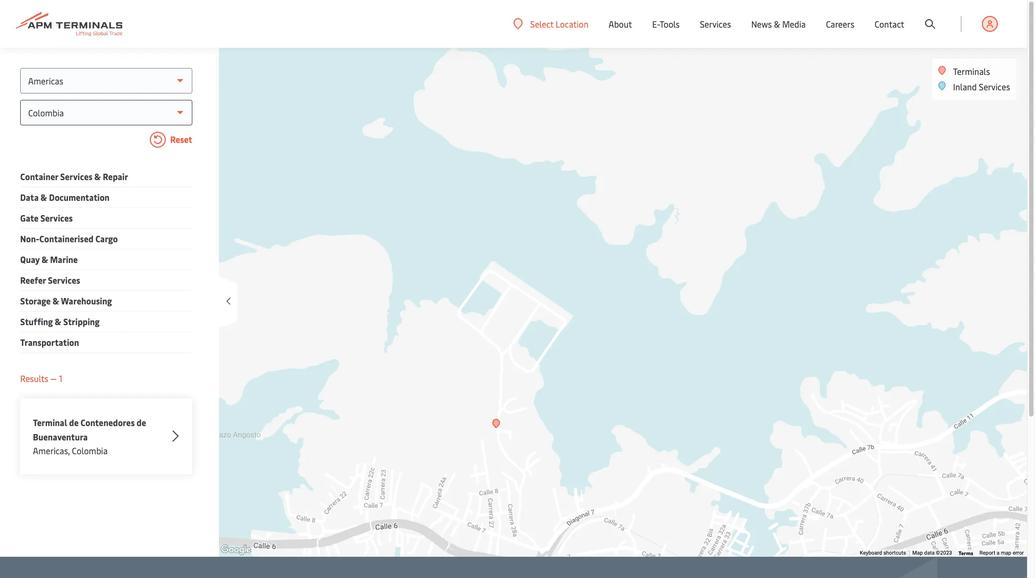 Task type: locate. For each thing, give the bounding box(es) containing it.
quay & marine button
[[20, 252, 78, 267]]

location
[[556, 18, 589, 29]]

data & documentation
[[20, 191, 110, 203]]

& left repair
[[94, 171, 101, 182]]

©2023
[[936, 550, 952, 556]]

& right the stuffing
[[55, 316, 61, 327]]

container services & repair button
[[20, 170, 128, 184]]

&
[[774, 18, 780, 30], [94, 171, 101, 182], [41, 191, 47, 203], [42, 254, 48, 265], [53, 295, 59, 307], [55, 316, 61, 327]]

services inside button
[[40, 212, 73, 224]]

& inside popup button
[[774, 18, 780, 30]]

news
[[751, 18, 772, 30]]

data
[[924, 550, 935, 556]]

de
[[69, 417, 79, 428], [137, 417, 146, 428]]

storage & warehousing
[[20, 295, 112, 307]]

inland
[[953, 81, 977, 92]]

careers
[[826, 18, 855, 30]]

& right 'news'
[[774, 18, 780, 30]]

& right quay
[[42, 254, 48, 265]]

& for media
[[774, 18, 780, 30]]

services down marine
[[48, 274, 80, 286]]

1 horizontal spatial de
[[137, 417, 146, 428]]

services inside button
[[60, 171, 92, 182]]

services for reefer services
[[48, 274, 80, 286]]

reefer services button
[[20, 273, 80, 288]]

data
[[20, 191, 39, 203]]

container services & repair
[[20, 171, 128, 182]]

reset button
[[20, 132, 192, 150]]

report a map error link
[[980, 550, 1024, 556]]

reefer services
[[20, 274, 80, 286]]

terminal
[[33, 417, 67, 428]]

services
[[700, 18, 731, 30], [979, 81, 1010, 92], [60, 171, 92, 182], [40, 212, 73, 224], [48, 274, 80, 286]]

services inside button
[[48, 274, 80, 286]]

select location
[[530, 18, 589, 29]]

transportation button
[[20, 335, 79, 350]]

2 de from the left
[[137, 417, 146, 428]]

—
[[50, 373, 57, 384]]

0 horizontal spatial de
[[69, 417, 79, 428]]

& right storage
[[53, 295, 59, 307]]

non-
[[20, 233, 39, 244]]

media
[[782, 18, 806, 30]]

terminal de contenedores de buenaventura americas, colombia
[[33, 417, 146, 457]]

contact button
[[875, 0, 905, 48]]

map
[[913, 550, 923, 556]]

& right the data
[[41, 191, 47, 203]]

services down data & documentation button
[[40, 212, 73, 224]]

data & documentation button
[[20, 190, 110, 205]]

about
[[609, 18, 632, 30]]

report a map error
[[980, 550, 1024, 556]]

e-
[[652, 18, 660, 30]]

stuffing & stripping button
[[20, 315, 100, 329]]

non-containerised cargo button
[[20, 232, 118, 246]]

& for warehousing
[[53, 295, 59, 307]]

services up "documentation" on the top left of the page
[[60, 171, 92, 182]]

stripping
[[63, 316, 100, 327]]

& for stripping
[[55, 316, 61, 327]]

services down terminals
[[979, 81, 1010, 92]]

news & media button
[[751, 0, 806, 48]]

de up buenaventura
[[69, 417, 79, 428]]

error
[[1013, 550, 1024, 556]]

services for inland services
[[979, 81, 1010, 92]]

non-containerised cargo
[[20, 233, 118, 244]]

services right tools
[[700, 18, 731, 30]]

report
[[980, 550, 996, 556]]

marine
[[50, 254, 78, 265]]

& inside button
[[94, 171, 101, 182]]

& for marine
[[42, 254, 48, 265]]

de right contenedores
[[137, 417, 146, 428]]

tools
[[660, 18, 680, 30]]

shortcuts
[[884, 550, 906, 556]]



Task type: vqa. For each thing, say whether or not it's contained in the screenshot.
Fill 44 link
no



Task type: describe. For each thing, give the bounding box(es) containing it.
1
[[59, 373, 62, 384]]

careers button
[[826, 0, 855, 48]]

keyboard shortcuts
[[860, 550, 906, 556]]

a
[[997, 550, 1000, 556]]

container
[[20, 171, 58, 182]]

about button
[[609, 0, 632, 48]]

map
[[1001, 550, 1012, 556]]

cargo
[[95, 233, 118, 244]]

quay & marine
[[20, 254, 78, 265]]

gate services
[[20, 212, 73, 224]]

news & media
[[751, 18, 806, 30]]

select
[[530, 18, 554, 29]]

documentation
[[49, 191, 110, 203]]

e-tools button
[[652, 0, 680, 48]]

keyboard shortcuts button
[[860, 550, 906, 557]]

keyboard
[[860, 550, 882, 556]]

transportation
[[20, 336, 79, 348]]

map data ©2023
[[913, 550, 952, 556]]

contact
[[875, 18, 905, 30]]

reefer
[[20, 274, 46, 286]]

results — 1
[[20, 373, 62, 384]]

stuffing
[[20, 316, 53, 327]]

warehousing
[[61, 295, 112, 307]]

terms link
[[959, 550, 973, 557]]

google image
[[218, 543, 254, 557]]

terminals
[[953, 65, 990, 77]]

services for container services & repair
[[60, 171, 92, 182]]

select location button
[[513, 18, 589, 29]]

americas,
[[33, 445, 70, 457]]

storage & warehousing button
[[20, 294, 112, 308]]

results
[[20, 373, 48, 384]]

colombia
[[72, 445, 108, 457]]

contenedores
[[81, 417, 135, 428]]

inland services
[[953, 81, 1010, 92]]

map region
[[172, 0, 1035, 578]]

quay
[[20, 254, 40, 265]]

storage
[[20, 295, 51, 307]]

gate services button
[[20, 211, 73, 225]]

repair
[[103, 171, 128, 182]]

1 de from the left
[[69, 417, 79, 428]]

terms
[[959, 550, 973, 557]]

services button
[[700, 0, 731, 48]]

services for gate services
[[40, 212, 73, 224]]

containerised
[[39, 233, 93, 244]]

reset
[[168, 133, 192, 145]]

buenaventura
[[33, 431, 88, 443]]

& for documentation
[[41, 191, 47, 203]]

stuffing & stripping
[[20, 316, 100, 327]]

gate
[[20, 212, 39, 224]]

e-tools
[[652, 18, 680, 30]]



